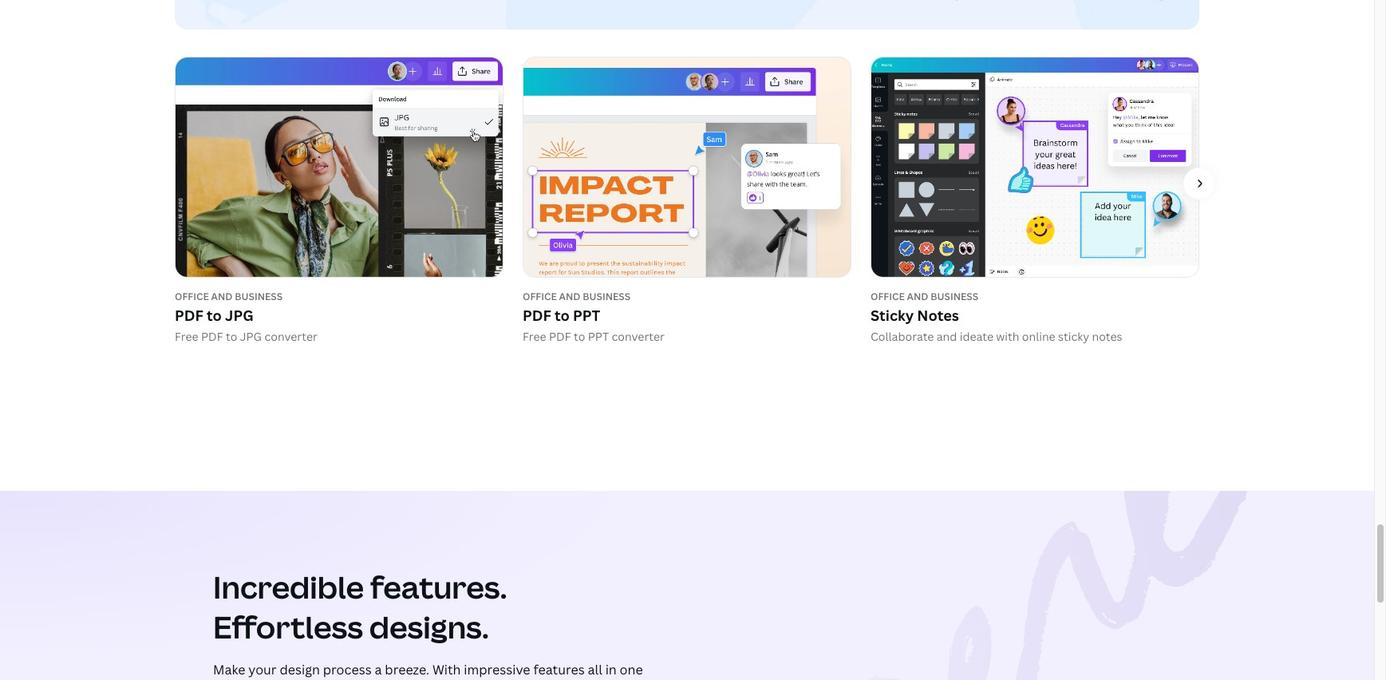 Task type: locate. For each thing, give the bounding box(es) containing it.
business inside office and business pdf to jpg
[[235, 289, 283, 303]]

free pdf to jpg converter
[[175, 329, 318, 344]]

pdf
[[175, 306, 203, 325], [523, 306, 551, 325], [201, 329, 223, 344], [549, 329, 571, 344]]

converter for ppt
[[612, 329, 665, 344]]

0 vertical spatial ppt
[[573, 306, 600, 325]]

and for pdf to ppt
[[559, 289, 581, 303]]

0 horizontal spatial business
[[235, 289, 283, 303]]

business for jpg
[[235, 289, 283, 303]]

1 horizontal spatial free
[[523, 329, 547, 344]]

1 converter from the left
[[265, 329, 318, 344]]

1 horizontal spatial converter
[[612, 329, 665, 344]]

1 business from the left
[[235, 289, 283, 303]]

converter for jpg
[[265, 329, 318, 344]]

sticky
[[1058, 329, 1090, 344]]

pdf down office and business pdf to ppt
[[549, 329, 571, 344]]

office inside office and business pdf to ppt
[[523, 289, 557, 303]]

impressive
[[464, 661, 530, 679]]

incredible features. effortless designs.
[[213, 566, 507, 647]]

3 business from the left
[[931, 289, 979, 303]]

pdf inside office and business pdf to jpg
[[175, 306, 203, 325]]

free down office and business pdf to jpg
[[175, 329, 198, 344]]

converter down office and business pdf to jpg
[[265, 329, 318, 344]]

with
[[996, 329, 1020, 344]]

0 horizontal spatial converter
[[265, 329, 318, 344]]

ppt
[[573, 306, 600, 325], [588, 329, 609, 344]]

and up free pdf to jpg converter
[[211, 289, 233, 303]]

and for pdf to jpg
[[211, 289, 233, 303]]

business
[[235, 289, 283, 303], [583, 289, 631, 303], [931, 289, 979, 303]]

process
[[323, 661, 372, 679]]

and
[[211, 289, 233, 303], [559, 289, 581, 303], [907, 289, 929, 303], [937, 329, 957, 344]]

incredible
[[213, 566, 364, 608]]

1 vertical spatial ppt
[[588, 329, 609, 344]]

and inside office and business pdf to jpg
[[211, 289, 233, 303]]

2 horizontal spatial business
[[931, 289, 979, 303]]

business inside 'office and business sticky notes'
[[931, 289, 979, 303]]

business up notes
[[931, 289, 979, 303]]

free down office and business pdf to ppt
[[523, 329, 547, 344]]

0 horizontal spatial office
[[175, 289, 209, 303]]

jpg
[[225, 306, 254, 325], [240, 329, 262, 344]]

collaborate
[[871, 329, 934, 344]]

in
[[606, 661, 617, 679]]

1 vertical spatial jpg
[[240, 329, 262, 344]]

free
[[175, 329, 198, 344], [523, 329, 547, 344]]

pdf up free pdf to jpg converter
[[175, 306, 203, 325]]

0 vertical spatial jpg
[[225, 306, 254, 325]]

to inside office and business pdf to jpg
[[207, 306, 222, 325]]

2 horizontal spatial office
[[871, 289, 905, 303]]

sticky
[[871, 306, 914, 325]]

office up sticky
[[871, 289, 905, 303]]

designs.
[[369, 606, 489, 647]]

2 converter from the left
[[612, 329, 665, 344]]

office inside office and business pdf to jpg
[[175, 289, 209, 303]]

converter
[[265, 329, 318, 344], [612, 329, 665, 344]]

office and business pdf to jpg
[[175, 289, 283, 325]]

jpg down office and business pdf to jpg
[[240, 329, 262, 344]]

jpg inside office and business pdf to jpg
[[225, 306, 254, 325]]

and inside 'office and business sticky notes'
[[907, 289, 929, 303]]

office for pdf to ppt
[[523, 289, 557, 303]]

1 free from the left
[[175, 329, 198, 344]]

0 horizontal spatial free
[[175, 329, 198, 344]]

and up free pdf to ppt converter
[[559, 289, 581, 303]]

1 horizontal spatial office
[[523, 289, 557, 303]]

to
[[207, 306, 222, 325], [555, 306, 570, 325], [226, 329, 237, 344], [574, 329, 585, 344]]

office
[[175, 289, 209, 303], [523, 289, 557, 303], [871, 289, 905, 303]]

free for pdf to ppt
[[523, 329, 547, 344]]

to up free pdf to jpg converter
[[207, 306, 222, 325]]

to down office and business pdf to ppt
[[574, 329, 585, 344]]

business up free pdf to jpg converter
[[235, 289, 283, 303]]

ppt up free pdf to ppt converter
[[573, 306, 600, 325]]

2 business from the left
[[583, 289, 631, 303]]

1 office from the left
[[175, 289, 209, 303]]

ppt down office and business pdf to ppt
[[588, 329, 609, 344]]

to down office and business pdf to jpg
[[226, 329, 237, 344]]

a
[[375, 661, 382, 679]]

to up free pdf to ppt converter
[[555, 306, 570, 325]]

business up free pdf to ppt converter
[[583, 289, 631, 303]]

converter down office and business pdf to ppt
[[612, 329, 665, 344]]

one
[[620, 661, 643, 679]]

pdf up free pdf to ppt converter
[[523, 306, 551, 325]]

2 office from the left
[[523, 289, 557, 303]]

office up free pdf to jpg converter
[[175, 289, 209, 303]]

3 office from the left
[[871, 289, 905, 303]]

and up notes
[[907, 289, 929, 303]]

and inside office and business pdf to ppt
[[559, 289, 581, 303]]

2 free from the left
[[523, 329, 547, 344]]

office inside 'office and business sticky notes'
[[871, 289, 905, 303]]

1 horizontal spatial business
[[583, 289, 631, 303]]

business inside office and business pdf to ppt
[[583, 289, 631, 303]]

jpg up free pdf to jpg converter
[[225, 306, 254, 325]]

office up free pdf to ppt converter
[[523, 289, 557, 303]]

pdf to ppt tools image
[[524, 57, 851, 277]]



Task type: vqa. For each thing, say whether or not it's contained in the screenshot.
You'Re inside Teacher You're here to empower your students
no



Task type: describe. For each thing, give the bounding box(es) containing it.
office and business sticky notes
[[871, 289, 979, 325]]

all
[[588, 661, 603, 679]]

collaborate and ideate with online sticky notes
[[871, 329, 1123, 344]]

notes
[[1092, 329, 1123, 344]]

office for sticky notes
[[871, 289, 905, 303]]

to inside office and business pdf to ppt
[[555, 306, 570, 325]]

pdf down office and business pdf to jpg
[[201, 329, 223, 344]]

breeze.
[[385, 661, 429, 679]]

with
[[433, 661, 461, 679]]

features.
[[370, 566, 507, 608]]

design
[[280, 661, 320, 679]]

ideate
[[960, 329, 994, 344]]

your
[[248, 661, 277, 679]]

features
[[534, 661, 585, 679]]

effortless
[[213, 606, 363, 647]]

and down notes
[[937, 329, 957, 344]]

pdf to jpg tools image
[[176, 57, 503, 277]]

free pdf to ppt converter
[[523, 329, 665, 344]]

make your design process a breeze. with impressive features all in one
[[213, 661, 643, 680]]

business for ppt
[[583, 289, 631, 303]]

ppt inside office and business pdf to ppt
[[573, 306, 600, 325]]

pdf inside office and business pdf to ppt
[[523, 306, 551, 325]]

free for pdf to jpg
[[175, 329, 198, 344]]

office and business pdf to ppt
[[523, 289, 631, 325]]

online
[[1022, 329, 1056, 344]]

sticky notes feature image
[[872, 57, 1199, 277]]

office for pdf to jpg
[[175, 289, 209, 303]]

and for sticky notes
[[907, 289, 929, 303]]

make
[[213, 661, 245, 679]]

notes
[[917, 306, 959, 325]]



